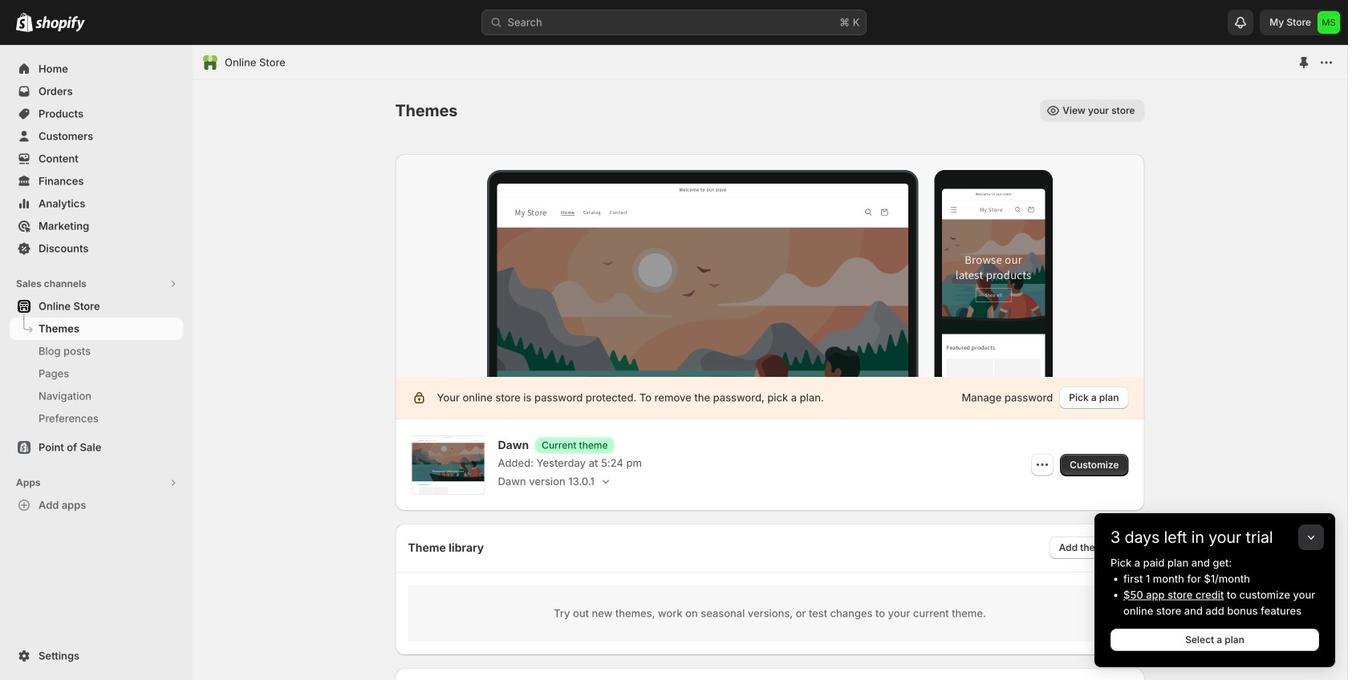 Task type: locate. For each thing, give the bounding box(es) containing it.
my store image
[[1318, 11, 1341, 34]]

shopify image
[[16, 13, 33, 32], [35, 16, 85, 32]]

0 horizontal spatial shopify image
[[16, 13, 33, 32]]



Task type: describe. For each thing, give the bounding box(es) containing it.
online store image
[[202, 55, 218, 71]]

1 horizontal spatial shopify image
[[35, 16, 85, 32]]



Task type: vqa. For each thing, say whether or not it's contained in the screenshot.
1
no



